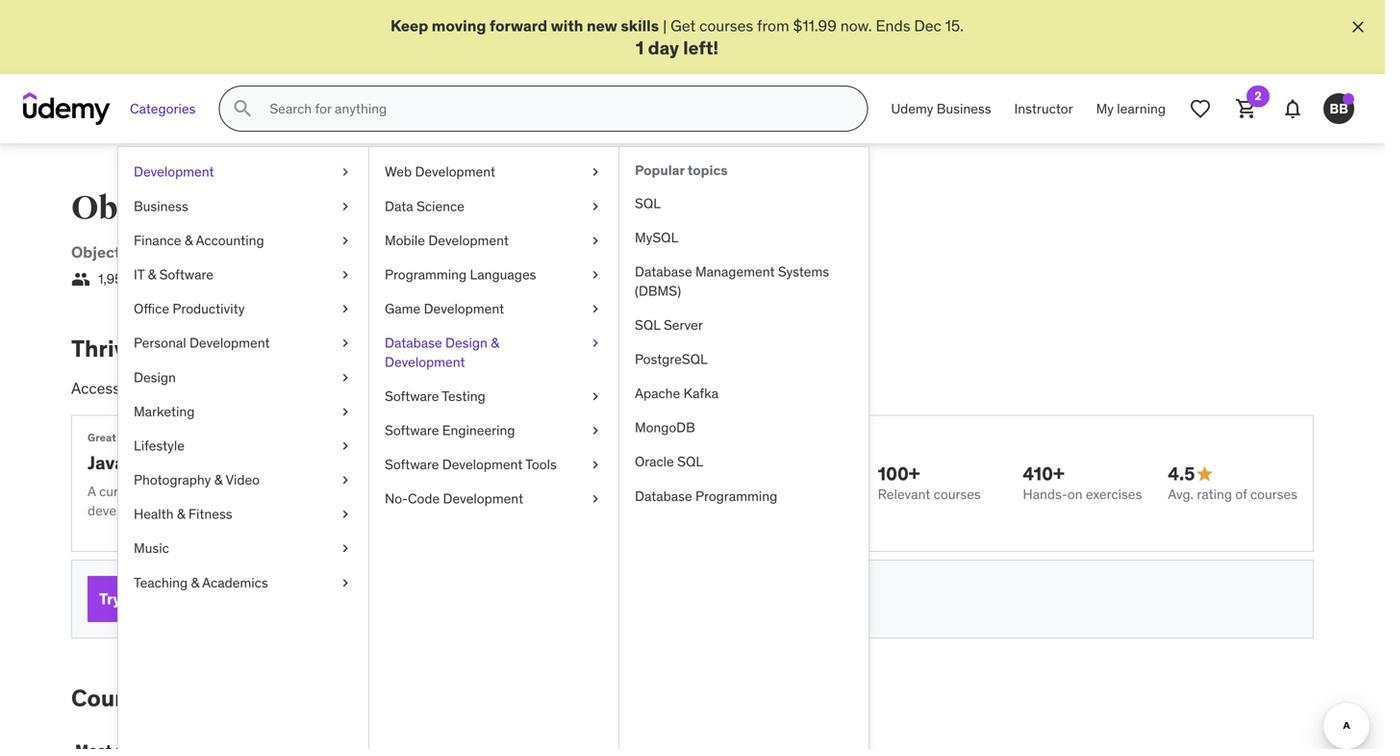 Task type: describe. For each thing, give the bounding box(es) containing it.
xsmall image for mobile development
[[588, 231, 603, 250]]

get
[[671, 16, 696, 36]]

tools
[[526, 456, 557, 473]]

development up programming languages
[[428, 232, 509, 249]]

hands-
[[301, 483, 344, 500]]

xsmall image for teaching & academics
[[338, 574, 353, 593]]

my learning
[[1096, 100, 1166, 117]]

game development link
[[369, 292, 619, 326]]

1 horizontal spatial it & software link
[[467, 243, 573, 262]]

sql server
[[635, 316, 703, 334]]

sql for sql
[[635, 195, 661, 212]]

mobile development
[[385, 232, 509, 249]]

accounting
[[196, 232, 264, 249]]

free
[[252, 589, 282, 609]]

sql link
[[620, 187, 869, 221]]

xsmall image for it & software
[[338, 266, 353, 284]]

of left top-
[[206, 379, 220, 398]]

health
[[134, 506, 174, 523]]

2
[[1255, 89, 1262, 104]]

my
[[1096, 100, 1114, 117]]

a inside great for java developers a curated collection of courses and hands-on practice exercises to help you advance as a java developer.
[[613, 483, 620, 500]]

hands-
[[1023, 486, 1068, 503]]

software testing link
[[369, 379, 619, 414]]

database programming link
[[620, 479, 869, 514]]

software engineering
[[385, 422, 515, 439]]

xsmall image for no-code development
[[588, 490, 603, 509]]

xsmall image for personal development
[[338, 334, 353, 353]]

software engineering link
[[369, 414, 619, 448]]

courses inside great for java developers a curated collection of courses and hands-on practice exercises to help you advance as a java developer.
[[225, 483, 272, 500]]

game development
[[385, 300, 504, 318]]

410+ hands-on exercises
[[1023, 462, 1142, 503]]

learners
[[158, 270, 207, 288]]

personal development
[[134, 334, 270, 352]]

oriented for object oriented programming courses
[[181, 189, 321, 229]]

day
[[648, 36, 679, 59]]

programming up mobile development
[[327, 189, 544, 229]]

programming up 'game development' at left
[[385, 266, 467, 283]]

wishlist image
[[1189, 97, 1212, 120]]

health & fitness link
[[118, 498, 368, 532]]

programming languages link
[[369, 258, 619, 292]]

you inside great for java developers a curated collection of courses and hands-on practice exercises to help you advance as a java developer.
[[518, 483, 539, 500]]

courses inside 100+ relevant courses
[[934, 486, 981, 503]]

subscription.
[[688, 379, 776, 398]]

software for software engineering
[[385, 422, 439, 439]]

new
[[587, 16, 617, 36]]

xsmall image for health & fitness
[[338, 505, 353, 524]]

0 horizontal spatial courses
[[71, 684, 161, 713]]

courses right rated at the bottom left
[[293, 379, 346, 398]]

office productivity link
[[118, 292, 368, 326]]

music link
[[118, 532, 368, 566]]

forward
[[490, 16, 547, 36]]

410+
[[1023, 462, 1065, 485]]

finance & accounting link
[[118, 224, 368, 258]]

after
[[485, 590, 513, 608]]

xsmall image for development
[[338, 163, 353, 182]]

0 vertical spatial development link
[[118, 155, 368, 189]]

courses inside keep moving forward with new skills | get courses from $11.99 now. ends dec 15. 1 day left!
[[700, 16, 753, 36]]

object oriented programming relates to development it & software
[[71, 243, 573, 262]]

xsmall image for business
[[338, 197, 353, 216]]

courses to get you started
[[71, 684, 361, 713]]

0 vertical spatial plan
[[654, 379, 684, 398]]

help
[[489, 483, 515, 500]]

oracle sql link
[[620, 445, 869, 479]]

& up languages on the left of page
[[492, 243, 502, 262]]

my learning link
[[1085, 86, 1178, 132]]

top-
[[223, 379, 253, 398]]

great
[[88, 431, 116, 445]]

$16.58
[[376, 590, 417, 608]]

java
[[88, 451, 125, 474]]

xsmall image for lifestyle
[[338, 437, 353, 456]]

thrive in your career element
[[71, 334, 1314, 639]]

finance & accounting
[[134, 232, 264, 249]]

close image
[[1349, 17, 1368, 37]]

photography & video link
[[118, 463, 368, 498]]

a
[[88, 483, 96, 500]]

development down programming languages
[[424, 300, 504, 318]]

1,958,817
[[98, 270, 155, 288]]

finance
[[134, 232, 181, 249]]

xsmall image for software development tools
[[588, 456, 603, 474]]

dec
[[914, 16, 942, 36]]

on inside great for java developers a curated collection of courses and hands-on practice exercises to help you advance as a java developer.
[[344, 483, 359, 500]]

development down data science
[[369, 243, 467, 262]]

development inside database design & development
[[385, 353, 465, 371]]

skills
[[621, 16, 659, 36]]

data science link
[[369, 189, 619, 224]]

xsmall image for photography & video
[[338, 471, 353, 490]]

sql for sql server
[[635, 316, 661, 334]]

development up the science
[[415, 163, 496, 181]]

bb link
[[1316, 86, 1362, 132]]

languages
[[470, 266, 536, 283]]

of right the rating
[[1236, 486, 1247, 503]]

video
[[226, 471, 260, 489]]

access a collection of top-rated courses curated for in-demand roles with a personal plan subscription.
[[71, 379, 776, 398]]

database programming
[[635, 488, 778, 505]]

0 horizontal spatial it & software link
[[118, 258, 368, 292]]

2 horizontal spatial for
[[407, 379, 425, 398]]

topics
[[688, 162, 728, 179]]

ends
[[876, 16, 911, 36]]

100+
[[878, 462, 920, 485]]

music
[[134, 540, 169, 557]]

try personal plan for free link
[[88, 576, 293, 622]]

apache kafka
[[635, 385, 719, 402]]

systems
[[778, 263, 829, 281]]

office
[[134, 300, 169, 318]]

software up office productivity on the top of page
[[159, 266, 214, 283]]

management
[[696, 263, 775, 281]]

programming down business link
[[192, 243, 293, 262]]

1 vertical spatial development link
[[369, 243, 467, 262]]

object for object oriented programming courses
[[71, 189, 175, 229]]

1
[[636, 36, 644, 59]]

instructor link
[[1003, 86, 1085, 132]]

mysql
[[635, 229, 679, 246]]

exercises inside 410+ hands-on exercises
[[1086, 486, 1142, 503]]

science
[[417, 198, 465, 215]]

no-code development
[[385, 490, 523, 508]]

web
[[385, 163, 412, 181]]

software for software development tools
[[385, 456, 439, 473]]

xsmall image for game development
[[588, 300, 603, 319]]

& for software
[[148, 266, 156, 283]]

developers
[[129, 451, 227, 474]]

categories button
[[118, 86, 207, 132]]

4.5
[[1168, 462, 1195, 485]]

postgresql link
[[620, 342, 869, 377]]

photography & video
[[134, 471, 260, 489]]

mobile development link
[[369, 224, 619, 258]]

& for fitness
[[177, 506, 185, 523]]

postgresql
[[635, 351, 708, 368]]

1 horizontal spatial for
[[228, 589, 249, 609]]

lifestyle
[[134, 437, 185, 455]]

with inside the thrive in your career element
[[545, 379, 574, 398]]

xsmall image for finance & accounting
[[338, 231, 353, 250]]

teaching & academics
[[134, 574, 268, 592]]

mongodb link
[[620, 411, 869, 445]]

popular topics
[[635, 162, 728, 179]]

2 vertical spatial sql
[[677, 453, 703, 471]]

web development link
[[369, 155, 619, 189]]

you have alerts image
[[1343, 94, 1355, 105]]

notifications image
[[1281, 97, 1305, 120]]

oracle sql
[[635, 453, 703, 471]]

health & fitness
[[134, 506, 232, 523]]

avg. rating of courses
[[1168, 486, 1298, 503]]

relates
[[297, 243, 347, 262]]

development down categories dropdown button
[[134, 163, 214, 181]]



Task type: vqa. For each thing, say whether or not it's contained in the screenshot.
avg. rating of courses
yes



Task type: locate. For each thing, give the bounding box(es) containing it.
0 horizontal spatial plan
[[192, 589, 225, 609]]

0 vertical spatial database
[[635, 263, 692, 281]]

programming inside database design & development element
[[696, 488, 778, 505]]

it up office
[[134, 266, 145, 283]]

rating
[[1197, 486, 1232, 503]]

with right roles
[[545, 379, 574, 398]]

oriented up 1,958,817 learners
[[124, 243, 189, 262]]

database management systems (dbms) link
[[620, 255, 869, 308]]

for inside great for java developers a curated collection of courses and hands-on practice exercises to help you advance as a java developer.
[[119, 431, 134, 445]]

a right roles
[[578, 379, 586, 398]]

bb
[[1330, 100, 1349, 117]]

database for (dbms)
[[635, 263, 692, 281]]

1 horizontal spatial curated
[[350, 379, 403, 398]]

learning
[[1117, 100, 1166, 117]]

1 horizontal spatial to
[[350, 243, 366, 262]]

starting
[[309, 590, 357, 608]]

personal right try
[[125, 589, 189, 609]]

1 vertical spatial curated
[[99, 483, 145, 500]]

1 horizontal spatial it
[[475, 243, 489, 262]]

object oriented programming courses
[[71, 189, 675, 229]]

development link down submit search icon
[[118, 155, 368, 189]]

development down software development tools link
[[443, 490, 523, 508]]

photography
[[134, 471, 211, 489]]

small image inside the thrive in your career element
[[1195, 465, 1215, 484]]

xsmall image inside office productivity link
[[338, 300, 353, 319]]

& right health
[[177, 506, 185, 523]]

programming
[[327, 189, 544, 229], [192, 243, 293, 262], [385, 266, 467, 283], [696, 488, 778, 505]]

courses left and
[[225, 483, 272, 500]]

oracle
[[635, 453, 674, 471]]

testing
[[442, 388, 486, 405]]

1 horizontal spatial a
[[578, 379, 586, 398]]

business right the "udemy"
[[937, 100, 991, 117]]

business up finance
[[134, 198, 188, 215]]

design link
[[118, 361, 368, 395]]

1 vertical spatial personal
[[590, 379, 650, 398]]

submit search image
[[231, 97, 254, 120]]

1 horizontal spatial on
[[1068, 486, 1083, 503]]

0 horizontal spatial it
[[134, 266, 145, 283]]

kafka
[[684, 385, 719, 402]]

100+ relevant courses
[[878, 462, 981, 503]]

0 vertical spatial courses
[[550, 189, 675, 229]]

curated up developer.
[[99, 483, 145, 500]]

popular
[[635, 162, 685, 179]]

xsmall image for web development
[[588, 163, 603, 182]]

2 vertical spatial database
[[635, 488, 692, 505]]

xsmall image inside mobile development link
[[588, 231, 603, 250]]

database inside database design & development
[[385, 334, 442, 352]]

teaching
[[134, 574, 188, 592]]

xsmall image inside health & fitness link
[[338, 505, 353, 524]]

& left learners
[[148, 266, 156, 283]]

access
[[71, 379, 120, 398]]

practice
[[362, 483, 411, 500]]

2 object from the top
[[71, 243, 121, 262]]

it & software
[[134, 266, 214, 283]]

xsmall image up object oriented programming relates to development it & software
[[338, 197, 353, 216]]

0 horizontal spatial a
[[124, 379, 132, 398]]

2 vertical spatial personal
[[125, 589, 189, 609]]

a right as
[[613, 483, 620, 500]]

object up finance
[[71, 189, 175, 229]]

no-
[[385, 490, 408, 508]]

0 vertical spatial object
[[71, 189, 175, 229]]

to right the relates
[[350, 243, 366, 262]]

0 vertical spatial collection
[[136, 379, 203, 398]]

data
[[385, 198, 413, 215]]

0 horizontal spatial design
[[134, 369, 176, 386]]

database down game
[[385, 334, 442, 352]]

courses up the left!
[[700, 16, 753, 36]]

xsmall image inside programming languages link
[[588, 266, 603, 284]]

demand
[[448, 379, 504, 398]]

relevant
[[878, 486, 931, 503]]

small image left 1,958,817
[[71, 270, 90, 289]]

personal development link
[[118, 326, 368, 361]]

design
[[445, 334, 488, 352], [134, 369, 176, 386]]

sql server link
[[620, 308, 869, 342]]

0 vertical spatial to
[[350, 243, 366, 262]]

1 horizontal spatial business
[[937, 100, 991, 117]]

on inside 410+ hands-on exercises
[[1068, 486, 1083, 503]]

try personal plan for free
[[99, 589, 282, 609]]

1 horizontal spatial you
[[518, 483, 539, 500]]

2 horizontal spatial a
[[613, 483, 620, 500]]

1 horizontal spatial exercises
[[1086, 486, 1142, 503]]

software testing
[[385, 388, 486, 405]]

xsmall image inside design link
[[338, 368, 353, 387]]

xsmall image for programming languages
[[588, 266, 603, 284]]

programming down oracle sql link
[[696, 488, 778, 505]]

& right finance
[[185, 232, 193, 249]]

1 horizontal spatial plan
[[654, 379, 684, 398]]

design down 'game development' at left
[[445, 334, 488, 352]]

0 vertical spatial oriented
[[181, 189, 321, 229]]

mysql link
[[620, 221, 869, 255]]

0 vertical spatial business
[[937, 100, 991, 117]]

exercises left avg.
[[1086, 486, 1142, 503]]

15.
[[945, 16, 964, 36]]

xsmall image inside software testing link
[[588, 387, 603, 406]]

shopping cart with 2 items image
[[1235, 97, 1258, 120]]

left!
[[683, 36, 719, 59]]

2 horizontal spatial to
[[473, 483, 486, 500]]

keep
[[391, 16, 428, 36]]

design down 'in'
[[134, 369, 176, 386]]

1 horizontal spatial design
[[445, 334, 488, 352]]

database design & development
[[385, 334, 499, 371]]

xsmall image inside no-code development link
[[588, 490, 603, 509]]

0 horizontal spatial business
[[134, 198, 188, 215]]

with
[[551, 16, 583, 36], [545, 379, 574, 398]]

udemy business
[[891, 100, 991, 117]]

keep moving forward with new skills | get courses from $11.99 now. ends dec 15. 1 day left!
[[391, 16, 964, 59]]

0 horizontal spatial curated
[[99, 483, 145, 500]]

xsmall image
[[588, 163, 603, 182], [338, 197, 353, 216], [338, 231, 353, 250], [338, 266, 353, 284], [588, 300, 603, 319], [588, 490, 603, 509]]

1 vertical spatial sql
[[635, 316, 661, 334]]

1 vertical spatial courses
[[71, 684, 161, 713]]

small image up the rating
[[1195, 465, 1215, 484]]

0 vertical spatial curated
[[350, 379, 403, 398]]

xsmall image down object oriented programming relates to development it & software
[[338, 266, 353, 284]]

& left video
[[214, 471, 223, 489]]

to inside great for java developers a curated collection of courses and hands-on practice exercises to help you advance as a java developer.
[[473, 483, 486, 500]]

to
[[350, 243, 366, 262], [473, 483, 486, 500], [166, 684, 189, 713]]

software development tools
[[385, 456, 557, 473]]

database down 'oracle sql'
[[635, 488, 692, 505]]

xsmall image for music
[[338, 539, 353, 558]]

xsmall image inside lifestyle link
[[338, 437, 353, 456]]

design inside database design & development
[[445, 334, 488, 352]]

a right access
[[124, 379, 132, 398]]

development down office productivity link
[[189, 334, 270, 352]]

mongodb
[[635, 419, 695, 436]]

business link
[[118, 189, 368, 224]]

1 object from the top
[[71, 189, 175, 229]]

marketing
[[134, 403, 195, 420]]

xsmall image inside "web development" link
[[588, 163, 603, 182]]

advance
[[543, 483, 593, 500]]

xsmall image inside software development tools link
[[588, 456, 603, 474]]

xsmall image for software engineering
[[588, 421, 603, 440]]

xsmall image for software testing
[[588, 387, 603, 406]]

xsmall image inside music 'link'
[[338, 539, 353, 558]]

2 vertical spatial for
[[228, 589, 249, 609]]

it & software link up languages on the left of page
[[467, 243, 573, 262]]

object for object oriented programming relates to development it & software
[[71, 243, 121, 262]]

xsmall image
[[338, 163, 353, 182], [588, 197, 603, 216], [588, 231, 603, 250], [588, 266, 603, 284], [338, 300, 353, 319], [338, 334, 353, 353], [588, 334, 603, 353], [338, 368, 353, 387], [588, 387, 603, 406], [338, 402, 353, 421], [588, 421, 603, 440], [338, 437, 353, 456], [588, 456, 603, 474], [338, 471, 353, 490], [338, 505, 353, 524], [338, 539, 353, 558], [338, 574, 353, 593]]

1 vertical spatial with
[[545, 379, 574, 398]]

xsmall image for marketing
[[338, 402, 353, 421]]

you right "help"
[[518, 483, 539, 500]]

xsmall image left sql server
[[588, 300, 603, 319]]

software down software testing
[[385, 422, 439, 439]]

for left in-
[[407, 379, 425, 398]]

1 vertical spatial for
[[119, 431, 134, 445]]

small image
[[71, 270, 90, 289], [1195, 465, 1215, 484]]

udemy
[[891, 100, 934, 117]]

sql left server
[[635, 316, 661, 334]]

0 vertical spatial it
[[475, 243, 489, 262]]

1 vertical spatial database
[[385, 334, 442, 352]]

starting at $16.58 per month after trial. cancel anytime.
[[309, 590, 642, 608]]

sql
[[635, 195, 661, 212], [635, 316, 661, 334], [677, 453, 703, 471]]

database inside database management systems (dbms)
[[635, 263, 692, 281]]

1 vertical spatial you
[[236, 684, 276, 713]]

code
[[408, 490, 440, 508]]

1 vertical spatial collection
[[148, 483, 207, 500]]

personal
[[134, 334, 186, 352], [590, 379, 650, 398], [125, 589, 189, 609]]

1 vertical spatial oriented
[[124, 243, 189, 262]]

software development tools link
[[369, 448, 619, 482]]

(dbms)
[[635, 282, 681, 299]]

career
[[223, 334, 293, 363]]

& for video
[[214, 471, 223, 489]]

0 vertical spatial you
[[518, 483, 539, 500]]

of inside great for java developers a curated collection of courses and hands-on practice exercises to help you advance as a java developer.
[[210, 483, 222, 500]]

cancel
[[546, 590, 587, 608]]

xsmall image inside photography & video link
[[338, 471, 353, 490]]

0 vertical spatial personal
[[134, 334, 186, 352]]

xsmall image inside database design & development link
[[588, 334, 603, 353]]

oriented up accounting
[[181, 189, 321, 229]]

xsmall image inside marketing link
[[338, 402, 353, 421]]

you right 'get'
[[236, 684, 276, 713]]

xsmall image for design
[[338, 368, 353, 387]]

xsmall image inside development link
[[338, 163, 353, 182]]

xsmall image for data science
[[588, 197, 603, 216]]

udemy image
[[23, 93, 111, 125]]

xsmall image inside business link
[[338, 197, 353, 216]]

with left new
[[551, 16, 583, 36]]

udemy business link
[[880, 86, 1003, 132]]

to left 'get'
[[166, 684, 189, 713]]

database for development
[[385, 334, 442, 352]]

$11.99
[[793, 16, 837, 36]]

for left free
[[228, 589, 249, 609]]

of up 'fitness' at the bottom of the page
[[210, 483, 222, 500]]

with inside keep moving forward with new skills | get courses from $11.99 now. ends dec 15. 1 day left!
[[551, 16, 583, 36]]

xsmall image left 'popular'
[[588, 163, 603, 182]]

& for accounting
[[185, 232, 193, 249]]

sql right oracle
[[677, 453, 703, 471]]

0 horizontal spatial small image
[[71, 270, 90, 289]]

design inside design link
[[134, 369, 176, 386]]

try
[[99, 589, 121, 609]]

oriented for object oriented programming relates to development it & software
[[124, 243, 189, 262]]

java
[[624, 483, 647, 500]]

software for software testing
[[385, 388, 439, 405]]

0 vertical spatial with
[[551, 16, 583, 36]]

database up (dbms)
[[635, 263, 692, 281]]

1 vertical spatial business
[[134, 198, 188, 215]]

software up languages on the left of page
[[505, 243, 573, 262]]

now.
[[841, 16, 872, 36]]

1 vertical spatial it
[[134, 266, 145, 283]]

and
[[276, 483, 298, 500]]

teaching & academics link
[[118, 566, 368, 600]]

object up 1,958,817
[[71, 243, 121, 262]]

trial.
[[516, 590, 543, 608]]

curated left in-
[[350, 379, 403, 398]]

mobile
[[385, 232, 425, 249]]

0 vertical spatial small image
[[71, 270, 90, 289]]

for right great
[[119, 431, 134, 445]]

0 vertical spatial sql
[[635, 195, 661, 212]]

development link down data science
[[369, 243, 467, 262]]

courses right the rating
[[1251, 486, 1298, 503]]

xsmall image inside data science link
[[588, 197, 603, 216]]

software up code at the left bottom of page
[[385, 456, 439, 473]]

personal down postgresql
[[590, 379, 650, 398]]

it & software link
[[467, 243, 573, 262], [118, 258, 368, 292]]

1 vertical spatial object
[[71, 243, 121, 262]]

xsmall image for database design & development
[[588, 334, 603, 353]]

xsmall image for office productivity
[[338, 300, 353, 319]]

personal down office
[[134, 334, 186, 352]]

exercises inside great for java developers a curated collection of courses and hands-on practice exercises to help you advance as a java developer.
[[414, 483, 470, 500]]

0 horizontal spatial on
[[344, 483, 359, 500]]

0 vertical spatial design
[[445, 334, 488, 352]]

at
[[360, 590, 372, 608]]

0 horizontal spatial you
[[236, 684, 276, 713]]

you
[[518, 483, 539, 500], [236, 684, 276, 713]]

it
[[475, 243, 489, 262], [134, 266, 145, 283]]

collection up health & fitness
[[148, 483, 207, 500]]

development
[[134, 163, 214, 181], [415, 163, 496, 181], [428, 232, 509, 249], [369, 243, 467, 262], [424, 300, 504, 318], [189, 334, 270, 352], [385, 353, 465, 371], [442, 456, 523, 473], [443, 490, 523, 508]]

1 vertical spatial plan
[[192, 589, 225, 609]]

& down game development link
[[491, 334, 499, 352]]

Search for anything text field
[[266, 93, 844, 125]]

xsmall image inside the 'teaching & academics' link
[[338, 574, 353, 593]]

to left "help"
[[473, 483, 486, 500]]

sql down 'popular'
[[635, 195, 661, 212]]

& inside database design & development
[[491, 334, 499, 352]]

& right teaching
[[191, 574, 199, 592]]

0 horizontal spatial for
[[119, 431, 134, 445]]

& for academics
[[191, 574, 199, 592]]

collection up marketing
[[136, 379, 203, 398]]

xsmall image inside the personal development link
[[338, 334, 353, 353]]

it up programming languages
[[475, 243, 489, 262]]

1,958,817 learners
[[98, 270, 207, 288]]

xsmall image left java
[[588, 490, 603, 509]]

0 horizontal spatial exercises
[[414, 483, 470, 500]]

xsmall image inside game development link
[[588, 300, 603, 319]]

1 horizontal spatial small image
[[1195, 465, 1215, 484]]

it & software link down accounting
[[118, 258, 368, 292]]

started
[[281, 684, 361, 713]]

2 link
[[1224, 86, 1270, 132]]

1 vertical spatial small image
[[1195, 465, 1215, 484]]

1 horizontal spatial courses
[[550, 189, 675, 229]]

database design & development element
[[619, 147, 869, 749]]

courses right relevant
[[934, 486, 981, 503]]

collection inside great for java developers a curated collection of courses and hands-on practice exercises to help you advance as a java developer.
[[148, 483, 207, 500]]

0 vertical spatial for
[[407, 379, 425, 398]]

exercises down 'software development tools'
[[414, 483, 470, 500]]

no-code development link
[[369, 482, 619, 516]]

xsmall image down object oriented programming courses
[[338, 231, 353, 250]]

software up software engineering
[[385, 388, 439, 405]]

1 vertical spatial to
[[473, 483, 486, 500]]

development up access a collection of top-rated courses curated for in-demand roles with a personal plan subscription.
[[385, 353, 465, 371]]

2 vertical spatial to
[[166, 684, 189, 713]]

development up "help"
[[442, 456, 523, 473]]

xsmall image inside "finance & accounting" link
[[338, 231, 353, 250]]

server
[[664, 316, 703, 334]]

1 vertical spatial design
[[134, 369, 176, 386]]

0 horizontal spatial to
[[166, 684, 189, 713]]

curated inside great for java developers a curated collection of courses and hands-on practice exercises to help you advance as a java developer.
[[99, 483, 145, 500]]

xsmall image inside software engineering link
[[588, 421, 603, 440]]



